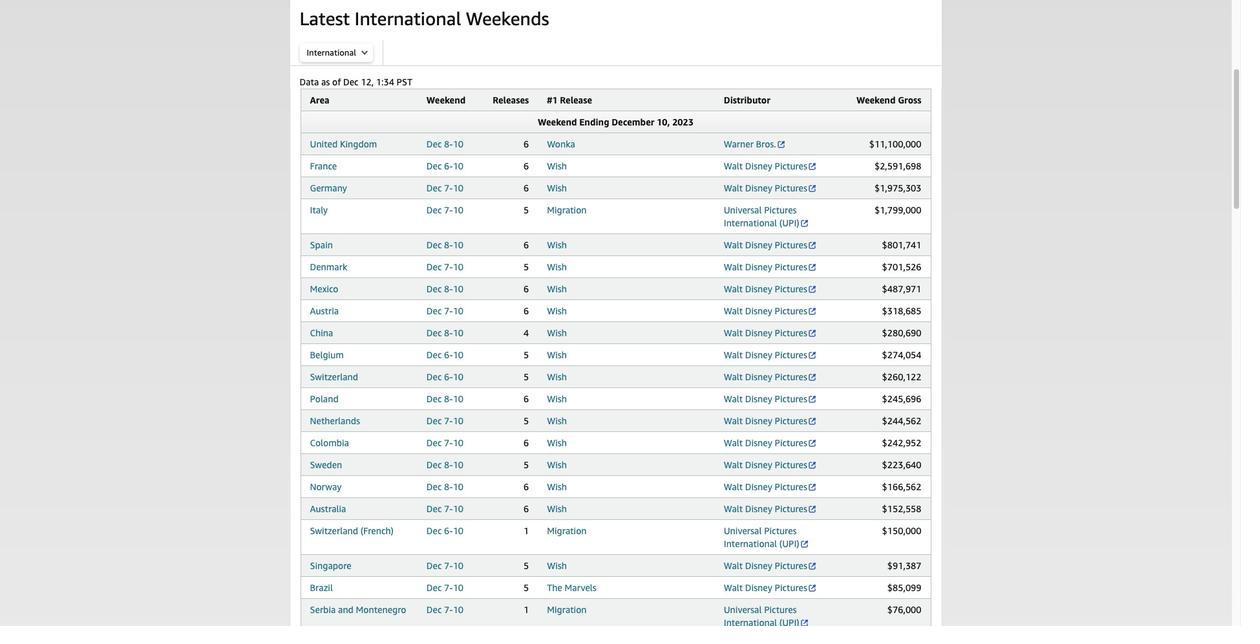 Task type: locate. For each thing, give the bounding box(es) containing it.
8 7- from the top
[[444, 560, 453, 571]]

8- for norway
[[444, 481, 453, 492]]

6 for norway
[[524, 481, 529, 492]]

$274,054
[[883, 349, 922, 360]]

8 dec 7-10 from the top
[[427, 560, 464, 571]]

5 for sweden
[[524, 459, 529, 470]]

france link
[[310, 160, 337, 171]]

0 vertical spatial universal
[[724, 204, 762, 215]]

6- for belgium
[[444, 349, 453, 360]]

6
[[524, 138, 529, 149], [524, 160, 529, 171], [524, 182, 529, 193], [524, 239, 529, 250], [524, 283, 529, 294], [524, 305, 529, 316], [524, 393, 529, 404], [524, 437, 529, 448], [524, 481, 529, 492], [524, 503, 529, 514]]

migration for switzerland (french)
[[547, 525, 587, 536]]

(upi)
[[780, 217, 800, 228], [780, 538, 800, 549], [780, 617, 800, 626]]

9 disney from the top
[[746, 371, 773, 382]]

dec 7-10 link for brazil
[[427, 582, 464, 593]]

1 8- from the top
[[444, 138, 453, 149]]

1 universal from the top
[[724, 204, 762, 215]]

3 dec 8-10 from the top
[[427, 283, 464, 294]]

switzerland down the "belgium" at the bottom of page
[[310, 371, 358, 382]]

mexico
[[310, 283, 338, 294]]

switzerland link
[[310, 371, 358, 382]]

bros.
[[756, 138, 777, 149]]

6 wish from the top
[[547, 305, 567, 316]]

walt disney pictures
[[724, 160, 808, 171], [724, 182, 808, 193], [724, 239, 808, 250], [724, 261, 808, 272], [724, 283, 808, 294], [724, 305, 808, 316], [724, 327, 808, 338], [724, 349, 808, 360], [724, 371, 808, 382], [724, 393, 808, 404], [724, 415, 808, 426], [724, 437, 808, 448], [724, 459, 808, 470], [724, 481, 808, 492], [724, 503, 808, 514], [724, 560, 808, 571], [724, 582, 808, 593]]

2 horizontal spatial weekend
[[857, 94, 896, 105]]

5
[[524, 204, 529, 215], [524, 261, 529, 272], [524, 349, 529, 360], [524, 371, 529, 382], [524, 415, 529, 426], [524, 459, 529, 470], [524, 560, 529, 571], [524, 582, 529, 593]]

wish link
[[547, 160, 567, 171], [547, 182, 567, 193], [547, 239, 567, 250], [547, 261, 567, 272], [547, 283, 567, 294], [547, 305, 567, 316], [547, 327, 567, 338], [547, 349, 567, 360], [547, 371, 567, 382], [547, 393, 567, 404], [547, 415, 567, 426], [547, 437, 567, 448], [547, 459, 567, 470], [547, 481, 567, 492], [547, 503, 567, 514], [547, 560, 567, 571]]

disney for $801,741
[[746, 239, 773, 250]]

1 migration link from the top
[[547, 204, 587, 215]]

weekend ending december 10, 2023
[[538, 116, 694, 127]]

18 10 from the top
[[453, 525, 464, 536]]

7- for italy
[[444, 204, 453, 215]]

of
[[332, 76, 341, 87]]

walt disney pictures for $260,122
[[724, 371, 808, 382]]

dec 7-10 for brazil
[[427, 582, 464, 593]]

1 horizontal spatial weekend
[[538, 116, 577, 127]]

2 vertical spatial universal pictures international (upi)
[[724, 604, 800, 626]]

12 wish from the top
[[547, 437, 567, 448]]

dec 6-10
[[427, 160, 464, 171], [427, 349, 464, 360], [427, 371, 464, 382], [427, 525, 464, 536]]

dec 7-10 for italy
[[427, 204, 464, 215]]

wish for france
[[547, 160, 567, 171]]

walt for $1,975,303
[[724, 182, 743, 193]]

dec for sweden
[[427, 459, 442, 470]]

switzerland for switzerland link
[[310, 371, 358, 382]]

warner bros.
[[724, 138, 777, 149]]

2 dec 7-10 link from the top
[[427, 204, 464, 215]]

pst
[[397, 76, 413, 87]]

14 walt disney pictures link from the top
[[724, 481, 818, 492]]

3 5 from the top
[[524, 349, 529, 360]]

2 migration link from the top
[[547, 525, 587, 536]]

1 dec 6-10 link from the top
[[427, 160, 464, 171]]

dec
[[343, 76, 359, 87], [427, 138, 442, 149], [427, 160, 442, 171], [427, 182, 442, 193], [427, 204, 442, 215], [427, 239, 442, 250], [427, 261, 442, 272], [427, 283, 442, 294], [427, 305, 442, 316], [427, 327, 442, 338], [427, 349, 442, 360], [427, 371, 442, 382], [427, 393, 442, 404], [427, 415, 442, 426], [427, 437, 442, 448], [427, 459, 442, 470], [427, 481, 442, 492], [427, 503, 442, 514], [427, 525, 442, 536], [427, 560, 442, 571], [427, 582, 442, 593], [427, 604, 442, 615]]

wish link for sweden
[[547, 459, 567, 470]]

universal pictures international (upi) for $1,799,000
[[724, 204, 800, 228]]

10 dec 7-10 link from the top
[[427, 604, 464, 615]]

migration link for switzerland (french)
[[547, 525, 587, 536]]

dec 7-10 link for serbia and montenegro
[[427, 604, 464, 615]]

6 10 from the top
[[453, 261, 464, 272]]

5 for denmark
[[524, 261, 529, 272]]

1 dec 7-10 link from the top
[[427, 182, 464, 193]]

2 (upi) from the top
[[780, 538, 800, 549]]

gross
[[898, 94, 922, 105]]

1 wish from the top
[[547, 160, 567, 171]]

dec 8-10
[[427, 138, 464, 149], [427, 239, 464, 250], [427, 283, 464, 294], [427, 327, 464, 338], [427, 393, 464, 404], [427, 459, 464, 470], [427, 481, 464, 492]]

disney
[[746, 160, 773, 171], [746, 182, 773, 193], [746, 239, 773, 250], [746, 261, 773, 272], [746, 283, 773, 294], [746, 305, 773, 316], [746, 327, 773, 338], [746, 349, 773, 360], [746, 371, 773, 382], [746, 393, 773, 404], [746, 415, 773, 426], [746, 437, 773, 448], [746, 459, 773, 470], [746, 481, 773, 492], [746, 503, 773, 514], [746, 560, 773, 571], [746, 582, 773, 593]]

wish for spain
[[547, 239, 567, 250]]

pictures for $245,696
[[775, 393, 808, 404]]

dec 7-10 link for germany
[[427, 182, 464, 193]]

1 dec 6-10 from the top
[[427, 160, 464, 171]]

11 disney from the top
[[746, 415, 773, 426]]

9 walt disney pictures from the top
[[724, 371, 808, 382]]

1 vertical spatial 1
[[524, 604, 529, 615]]

2 walt disney pictures link from the top
[[724, 182, 818, 193]]

wish link for austria
[[547, 305, 567, 316]]

2 vertical spatial universal pictures international (upi) link
[[724, 604, 810, 626]]

wonka
[[547, 138, 576, 149]]

dec 7-10
[[427, 182, 464, 193], [427, 204, 464, 215], [427, 261, 464, 272], [427, 305, 464, 316], [427, 415, 464, 426], [427, 437, 464, 448], [427, 503, 464, 514], [427, 560, 464, 571], [427, 582, 464, 593], [427, 604, 464, 615]]

4
[[524, 327, 529, 338]]

6 walt disney pictures link from the top
[[724, 305, 818, 316]]

wish for denmark
[[547, 261, 567, 272]]

7-
[[444, 182, 453, 193], [444, 204, 453, 215], [444, 261, 453, 272], [444, 305, 453, 316], [444, 415, 453, 426], [444, 437, 453, 448], [444, 503, 453, 514], [444, 560, 453, 571], [444, 582, 453, 593], [444, 604, 453, 615]]

3 universal pictures international (upi) link from the top
[[724, 604, 810, 626]]

3 universal pictures international (upi) from the top
[[724, 604, 800, 626]]

6 disney from the top
[[746, 305, 773, 316]]

13 wish link from the top
[[547, 459, 567, 470]]

4 8- from the top
[[444, 327, 453, 338]]

pictures for $91,387
[[775, 560, 808, 571]]

mexico link
[[310, 283, 338, 294]]

serbia and montenegro
[[310, 604, 406, 615]]

0 vertical spatial switzerland
[[310, 371, 358, 382]]

8- for mexico
[[444, 283, 453, 294]]

belgium
[[310, 349, 344, 360]]

and
[[338, 604, 354, 615]]

1 7- from the top
[[444, 182, 453, 193]]

2 switzerland from the top
[[310, 525, 358, 536]]

6 for france
[[524, 160, 529, 171]]

14 walt disney pictures from the top
[[724, 481, 808, 492]]

11 walt disney pictures link from the top
[[724, 415, 818, 426]]

7 dec 8-10 link from the top
[[427, 481, 464, 492]]

11 10 from the top
[[453, 371, 464, 382]]

2 dec 6-10 link from the top
[[427, 349, 464, 360]]

9 wish from the top
[[547, 371, 567, 382]]

3 8- from the top
[[444, 283, 453, 294]]

singapore
[[310, 560, 352, 571]]

universal pictures international (upi) for $150,000
[[724, 525, 800, 549]]

wish link for colombia
[[547, 437, 567, 448]]

$152,558
[[883, 503, 922, 514]]

universal pictures international (upi) link
[[724, 204, 810, 228], [724, 525, 810, 549], [724, 604, 810, 626]]

switzerland
[[310, 371, 358, 382], [310, 525, 358, 536]]

8 dec 7-10 link from the top
[[427, 560, 464, 571]]

1 vertical spatial universal pictures international (upi) link
[[724, 525, 810, 549]]

13 10 from the top
[[453, 415, 464, 426]]

marvels
[[565, 582, 597, 593]]

disney for $91,387
[[746, 560, 773, 571]]

6- for france
[[444, 160, 453, 171]]

1 walt disney pictures from the top
[[724, 160, 808, 171]]

17 disney from the top
[[746, 582, 773, 593]]

dec for united kingdom
[[427, 138, 442, 149]]

9 walt disney pictures link from the top
[[724, 371, 818, 382]]

dropdown image
[[362, 50, 368, 55]]

9 walt from the top
[[724, 371, 743, 382]]

11 walt from the top
[[724, 415, 743, 426]]

walt for $487,971
[[724, 283, 743, 294]]

pictures
[[775, 160, 808, 171], [775, 182, 808, 193], [765, 204, 797, 215], [775, 239, 808, 250], [775, 261, 808, 272], [775, 283, 808, 294], [775, 305, 808, 316], [775, 327, 808, 338], [775, 349, 808, 360], [775, 371, 808, 382], [775, 393, 808, 404], [775, 415, 808, 426], [775, 437, 808, 448], [775, 459, 808, 470], [775, 481, 808, 492], [775, 503, 808, 514], [765, 525, 797, 536], [775, 560, 808, 571], [775, 582, 808, 593], [765, 604, 797, 615]]

dec 6-10 link for belgium
[[427, 349, 464, 360]]

2 1 from the top
[[524, 604, 529, 615]]

wish for norway
[[547, 481, 567, 492]]

disney for $1,975,303
[[746, 182, 773, 193]]

dec for brazil
[[427, 582, 442, 593]]

(upi) for $76,000
[[780, 617, 800, 626]]

wish for belgium
[[547, 349, 567, 360]]

16 wish from the top
[[547, 560, 567, 571]]

1 vertical spatial (upi)
[[780, 538, 800, 549]]

2 vertical spatial universal
[[724, 604, 762, 615]]

weekend gross
[[857, 94, 922, 105]]

dec 8-10 for sweden
[[427, 459, 464, 470]]

8-
[[444, 138, 453, 149], [444, 239, 453, 250], [444, 283, 453, 294], [444, 327, 453, 338], [444, 393, 453, 404], [444, 459, 453, 470], [444, 481, 453, 492]]

universal pictures international (upi) link for $76,000
[[724, 604, 810, 626]]

walt disney pictures for $245,696
[[724, 393, 808, 404]]

5 5 from the top
[[524, 415, 529, 426]]

dec 8-10 link
[[427, 138, 464, 149], [427, 239, 464, 250], [427, 283, 464, 294], [427, 327, 464, 338], [427, 393, 464, 404], [427, 459, 464, 470], [427, 481, 464, 492]]

universal
[[724, 204, 762, 215], [724, 525, 762, 536], [724, 604, 762, 615]]

colombia
[[310, 437, 349, 448]]

4 dec 6-10 from the top
[[427, 525, 464, 536]]

9 7- from the top
[[444, 582, 453, 593]]

walt for $801,741
[[724, 239, 743, 250]]

15 disney from the top
[[746, 503, 773, 514]]

1 vertical spatial migration
[[547, 525, 587, 536]]

denmark link
[[310, 261, 347, 272]]

3 dec 8-10 link from the top
[[427, 283, 464, 294]]

walt for $85,099
[[724, 582, 743, 593]]

wish for colombia
[[547, 437, 567, 448]]

dec for denmark
[[427, 261, 442, 272]]

latest
[[300, 8, 350, 29]]

5 for belgium
[[524, 349, 529, 360]]

1 migration from the top
[[547, 204, 587, 215]]

brazil link
[[310, 582, 333, 593]]

3 migration link from the top
[[547, 604, 587, 615]]

12 wish link from the top
[[547, 437, 567, 448]]

0 horizontal spatial weekend
[[427, 94, 466, 105]]

serbia
[[310, 604, 336, 615]]

2 walt from the top
[[724, 182, 743, 193]]

walt for $166,562
[[724, 481, 743, 492]]

releases
[[493, 94, 529, 105]]

7- for austria
[[444, 305, 453, 316]]

migration link for italy
[[547, 204, 587, 215]]

dec 6-10 link for france
[[427, 160, 464, 171]]

2 vertical spatial migration link
[[547, 604, 587, 615]]

0 vertical spatial migration
[[547, 204, 587, 215]]

10 for switzerland (french)
[[453, 525, 464, 536]]

9 dec 7-10 link from the top
[[427, 582, 464, 593]]

0 vertical spatial universal pictures international (upi)
[[724, 204, 800, 228]]

3 walt disney pictures link from the top
[[724, 239, 818, 250]]

5 7- from the top
[[444, 415, 453, 426]]

10 for sweden
[[453, 459, 464, 470]]

walt disney pictures link for $701,526
[[724, 261, 818, 272]]

6 for spain
[[524, 239, 529, 250]]

17 walt disney pictures link from the top
[[724, 582, 818, 593]]

4 walt from the top
[[724, 261, 743, 272]]

walt for $91,387
[[724, 560, 743, 571]]

china link
[[310, 327, 333, 338]]

migration for italy
[[547, 204, 587, 215]]

5 wish link from the top
[[547, 283, 567, 294]]

2 5 from the top
[[524, 261, 529, 272]]

9 wish link from the top
[[547, 371, 567, 382]]

2 dec 6-10 from the top
[[427, 349, 464, 360]]

1 vertical spatial universal pictures international (upi)
[[724, 525, 800, 549]]

14 walt from the top
[[724, 481, 743, 492]]

pictures for $2,591,698
[[775, 160, 808, 171]]

0 vertical spatial migration link
[[547, 204, 587, 215]]

5 wish from the top
[[547, 283, 567, 294]]

2 disney from the top
[[746, 182, 773, 193]]

4 7- from the top
[[444, 305, 453, 316]]

6 for austria
[[524, 305, 529, 316]]

3 disney from the top
[[746, 239, 773, 250]]

2 vertical spatial migration
[[547, 604, 587, 615]]

walt disney pictures link for $152,558
[[724, 503, 818, 514]]

germany
[[310, 182, 347, 193]]

7 7- from the top
[[444, 503, 453, 514]]

6 6 from the top
[[524, 305, 529, 316]]

1 vertical spatial migration link
[[547, 525, 587, 536]]

austria link
[[310, 305, 339, 316]]

6 walt disney pictures from the top
[[724, 305, 808, 316]]

16 walt disney pictures from the top
[[724, 560, 808, 571]]

16 walt disney pictures link from the top
[[724, 560, 818, 571]]

walt for $223,640
[[724, 459, 743, 470]]

1 vertical spatial switzerland
[[310, 525, 358, 536]]

dec 7-10 for austria
[[427, 305, 464, 316]]

5 dec 7-10 from the top
[[427, 415, 464, 426]]

pictures for $223,640
[[775, 459, 808, 470]]

$2,591,698
[[875, 160, 922, 171]]

walt disney pictures for $2,591,698
[[724, 160, 808, 171]]

international
[[355, 8, 461, 29], [307, 47, 356, 58], [724, 217, 778, 228], [724, 538, 778, 549], [724, 617, 778, 626]]

5 8- from the top
[[444, 393, 453, 404]]

(upi) for $150,000
[[780, 538, 800, 549]]

wish
[[547, 160, 567, 171], [547, 182, 567, 193], [547, 239, 567, 250], [547, 261, 567, 272], [547, 283, 567, 294], [547, 305, 567, 316], [547, 327, 567, 338], [547, 349, 567, 360], [547, 371, 567, 382], [547, 393, 567, 404], [547, 415, 567, 426], [547, 437, 567, 448], [547, 459, 567, 470], [547, 481, 567, 492], [547, 503, 567, 514], [547, 560, 567, 571]]

migration for serbia and montenegro
[[547, 604, 587, 615]]

5 for singapore
[[524, 560, 529, 571]]

wish for singapore
[[547, 560, 567, 571]]

australia
[[310, 503, 346, 514]]

2 universal pictures international (upi) from the top
[[724, 525, 800, 549]]

united
[[310, 138, 338, 149]]

0 vertical spatial (upi)
[[780, 217, 800, 228]]

7 walt disney pictures link from the top
[[724, 327, 818, 338]]

4 5 from the top
[[524, 371, 529, 382]]

migration link for serbia and montenegro
[[547, 604, 587, 615]]

4 10 from the top
[[453, 204, 464, 215]]

sweden link
[[310, 459, 342, 470]]

6-
[[444, 160, 453, 171], [444, 349, 453, 360], [444, 371, 453, 382], [444, 525, 453, 536]]

10 walt from the top
[[724, 393, 743, 404]]

0 vertical spatial universal pictures international (upi) link
[[724, 204, 810, 228]]

12 walt disney pictures link from the top
[[724, 437, 818, 448]]

2 7- from the top
[[444, 204, 453, 215]]

2 6 from the top
[[524, 160, 529, 171]]

wish link for switzerland
[[547, 371, 567, 382]]

1:34
[[376, 76, 394, 87]]

2 vertical spatial (upi)
[[780, 617, 800, 626]]

walt disney pictures for $242,952
[[724, 437, 808, 448]]

weekend
[[427, 94, 466, 105], [857, 94, 896, 105], [538, 116, 577, 127]]

4 walt disney pictures link from the top
[[724, 261, 818, 272]]

5 dec 7-10 link from the top
[[427, 415, 464, 426]]

dec for colombia
[[427, 437, 442, 448]]

10 disney from the top
[[746, 393, 773, 404]]

walt disney pictures link for $166,562
[[724, 481, 818, 492]]

disney for $318,685
[[746, 305, 773, 316]]

dec 7-10 link
[[427, 182, 464, 193], [427, 204, 464, 215], [427, 261, 464, 272], [427, 305, 464, 316], [427, 415, 464, 426], [427, 437, 464, 448], [427, 503, 464, 514], [427, 560, 464, 571], [427, 582, 464, 593], [427, 604, 464, 615]]

7 8- from the top
[[444, 481, 453, 492]]

0 vertical spatial 1
[[524, 525, 529, 536]]

norway
[[310, 481, 342, 492]]

dec 6-10 for belgium
[[427, 349, 464, 360]]

7 5 from the top
[[524, 560, 529, 571]]

2 dec 8-10 from the top
[[427, 239, 464, 250]]

11 wish from the top
[[547, 415, 567, 426]]

walt disney pictures for $318,685
[[724, 305, 808, 316]]

walt for $274,054
[[724, 349, 743, 360]]

(french)
[[361, 525, 394, 536]]

1 vertical spatial universal
[[724, 525, 762, 536]]

20 10 from the top
[[453, 582, 464, 593]]

italy
[[310, 204, 328, 215]]

the marvels link
[[547, 582, 597, 593]]

5 10 from the top
[[453, 239, 464, 250]]

dec 8-10 link for united kingdom
[[427, 138, 464, 149]]

spain
[[310, 239, 333, 250]]

2 dec 7-10 from the top
[[427, 204, 464, 215]]

6 dec 8-10 link from the top
[[427, 459, 464, 470]]

6 for australia
[[524, 503, 529, 514]]

2 universal from the top
[[724, 525, 762, 536]]

switzerland down australia
[[310, 525, 358, 536]]

16 disney from the top
[[746, 560, 773, 571]]

7 6 from the top
[[524, 393, 529, 404]]

1
[[524, 525, 529, 536], [524, 604, 529, 615]]



Task type: vqa. For each thing, say whether or not it's contained in the screenshot.
Journey to Bethlehem link
no



Task type: describe. For each thing, give the bounding box(es) containing it.
(upi) for $1,799,000
[[780, 217, 800, 228]]

10 for spain
[[453, 239, 464, 250]]

disney for $245,696
[[746, 393, 773, 404]]

germany link
[[310, 182, 347, 193]]

$280,690
[[883, 327, 922, 338]]

france
[[310, 160, 337, 171]]

walt disney pictures for $1,975,303
[[724, 182, 808, 193]]

$223,640
[[883, 459, 922, 470]]

wish for switzerland
[[547, 371, 567, 382]]

switzerland (french) link
[[310, 525, 394, 536]]

7- for germany
[[444, 182, 453, 193]]

italy link
[[310, 204, 328, 215]]

disney for $2,591,698
[[746, 160, 773, 171]]

universal pictures international (upi) link for $150,000
[[724, 525, 810, 549]]

wish for sweden
[[547, 459, 567, 470]]

walt disney pictures link for $91,387
[[724, 560, 818, 571]]

walt disney pictures link for $280,690
[[724, 327, 818, 338]]

the
[[547, 582, 563, 593]]

australia link
[[310, 503, 346, 514]]

brazil
[[310, 582, 333, 593]]

$701,526
[[883, 261, 922, 272]]

belgium link
[[310, 349, 344, 360]]

pictures for $274,054
[[775, 349, 808, 360]]

#1
[[547, 94, 558, 105]]

weekends
[[466, 8, 549, 29]]

release
[[560, 94, 593, 105]]

dec 6-10 for switzerland (french)
[[427, 525, 464, 536]]

#1 release
[[547, 94, 593, 105]]

dec 8-10 for united kingdom
[[427, 138, 464, 149]]

dec for austria
[[427, 305, 442, 316]]

pictures for $242,952
[[775, 437, 808, 448]]

universal pictures international (upi) link for $1,799,000
[[724, 204, 810, 228]]

7- for colombia
[[444, 437, 453, 448]]

distributor
[[724, 94, 771, 105]]

universal for $150,000
[[724, 525, 762, 536]]

pictures for $260,122
[[775, 371, 808, 382]]

walt for $701,526
[[724, 261, 743, 272]]

the marvels
[[547, 582, 597, 593]]

ending
[[580, 116, 610, 127]]

dec for norway
[[427, 481, 442, 492]]

poland link
[[310, 393, 339, 404]]

latest international weekends
[[300, 8, 549, 29]]

wish link for mexico
[[547, 283, 567, 294]]

12,
[[361, 76, 374, 87]]

pictures for $701,526
[[775, 261, 808, 272]]

$801,741
[[883, 239, 922, 250]]

sweden
[[310, 459, 342, 470]]

walt for $318,685
[[724, 305, 743, 316]]

dec 8-10 link for poland
[[427, 393, 464, 404]]

dec 7-10 link for denmark
[[427, 261, 464, 272]]

wish link for china
[[547, 327, 567, 338]]

data
[[300, 76, 319, 87]]

disney for $244,562
[[746, 415, 773, 426]]

walt for $242,952
[[724, 437, 743, 448]]

walt disney pictures link for $1,975,303
[[724, 182, 818, 193]]

china
[[310, 327, 333, 338]]

dec for spain
[[427, 239, 442, 250]]

wish link for australia
[[547, 503, 567, 514]]

montenegro
[[356, 604, 406, 615]]

dec 8-10 link for norway
[[427, 481, 464, 492]]

wish for germany
[[547, 182, 567, 193]]

spain link
[[310, 239, 333, 250]]

10 for serbia and montenegro
[[453, 604, 464, 615]]

5 for netherlands
[[524, 415, 529, 426]]

walt disney pictures for $701,526
[[724, 261, 808, 272]]

norway link
[[310, 481, 342, 492]]

5 for switzerland
[[524, 371, 529, 382]]

dec for belgium
[[427, 349, 442, 360]]

7- for australia
[[444, 503, 453, 514]]

walt disney pictures for $91,387
[[724, 560, 808, 571]]

dec 8-10 link for spain
[[427, 239, 464, 250]]

disney for $280,690
[[746, 327, 773, 338]]

7- for netherlands
[[444, 415, 453, 426]]

kingdom
[[340, 138, 377, 149]]

disney for $85,099
[[746, 582, 773, 593]]

wonka link
[[547, 138, 576, 149]]

switzerland (french)
[[310, 525, 394, 536]]

serbia and montenegro link
[[310, 604, 406, 615]]

data as of dec 12, 1:34 pst
[[300, 76, 413, 87]]

$11,100,000
[[870, 138, 922, 149]]

$487,971
[[883, 283, 922, 294]]

december
[[612, 116, 655, 127]]

6 for poland
[[524, 393, 529, 404]]

wish link for singapore
[[547, 560, 567, 571]]

wish link for denmark
[[547, 261, 567, 272]]

walt for $244,562
[[724, 415, 743, 426]]

wish for netherlands
[[547, 415, 567, 426]]

area
[[310, 94, 330, 105]]

$318,685
[[883, 305, 922, 316]]

walt disney pictures link for $260,122
[[724, 371, 818, 382]]

pictures for $85,099
[[775, 582, 808, 593]]

10 for brazil
[[453, 582, 464, 593]]

walt for $245,696
[[724, 393, 743, 404]]

as
[[321, 76, 330, 87]]

wish link for belgium
[[547, 349, 567, 360]]

dec 8-10 for spain
[[427, 239, 464, 250]]

$242,952
[[883, 437, 922, 448]]

10 for norway
[[453, 481, 464, 492]]

dec 8-10 for norway
[[427, 481, 464, 492]]

walt disney pictures for $244,562
[[724, 415, 808, 426]]

wish link for germany
[[547, 182, 567, 193]]

warner bros. link
[[724, 138, 786, 149]]

$150,000
[[883, 525, 922, 536]]

$166,562
[[883, 481, 922, 492]]

10,
[[657, 116, 670, 127]]

10 for china
[[453, 327, 464, 338]]

walt disney pictures for $487,971
[[724, 283, 808, 294]]

$1,975,303
[[875, 182, 922, 193]]

$245,696
[[883, 393, 922, 404]]

walt disney pictures for $280,690
[[724, 327, 808, 338]]

10 for singapore
[[453, 560, 464, 571]]

walt disney pictures link for $245,696
[[724, 393, 818, 404]]

united kingdom link
[[310, 138, 377, 149]]

$1,799,000
[[875, 204, 922, 215]]

wish for austria
[[547, 305, 567, 316]]

poland
[[310, 393, 339, 404]]

dec 8-10 link for sweden
[[427, 459, 464, 470]]

singapore link
[[310, 560, 352, 571]]

dec 7-10 link for italy
[[427, 204, 464, 215]]

colombia link
[[310, 437, 349, 448]]

$260,122
[[883, 371, 922, 382]]

netherlands
[[310, 415, 360, 426]]

walt for $152,558
[[724, 503, 743, 514]]

$85,099
[[888, 582, 922, 593]]

dec 7-10 for denmark
[[427, 261, 464, 272]]

austria
[[310, 305, 339, 316]]

dec 7-10 for australia
[[427, 503, 464, 514]]

5 for italy
[[524, 204, 529, 215]]

disney for $701,526
[[746, 261, 773, 272]]

united kingdom
[[310, 138, 377, 149]]

walt disney pictures link for $2,591,698
[[724, 160, 818, 171]]

10 for australia
[[453, 503, 464, 514]]

walt disney pictures link for $487,971
[[724, 283, 818, 294]]

dec 7-10 link for colombia
[[427, 437, 464, 448]]

$76,000
[[888, 604, 922, 615]]

wish for poland
[[547, 393, 567, 404]]

warner
[[724, 138, 754, 149]]

disney for $223,640
[[746, 459, 773, 470]]

$91,387
[[888, 560, 922, 571]]

netherlands link
[[310, 415, 360, 426]]

walt disney pictures link for $801,741
[[724, 239, 818, 250]]

pictures for $1,975,303
[[775, 182, 808, 193]]

$244,562
[[883, 415, 922, 426]]

walt for $2,591,698
[[724, 160, 743, 171]]

dec for italy
[[427, 204, 442, 215]]

pictures for $280,690
[[775, 327, 808, 338]]

10 for mexico
[[453, 283, 464, 294]]

denmark
[[310, 261, 347, 272]]

2023
[[673, 116, 694, 127]]

8- for united kingdom
[[444, 138, 453, 149]]

dec for mexico
[[427, 283, 442, 294]]



